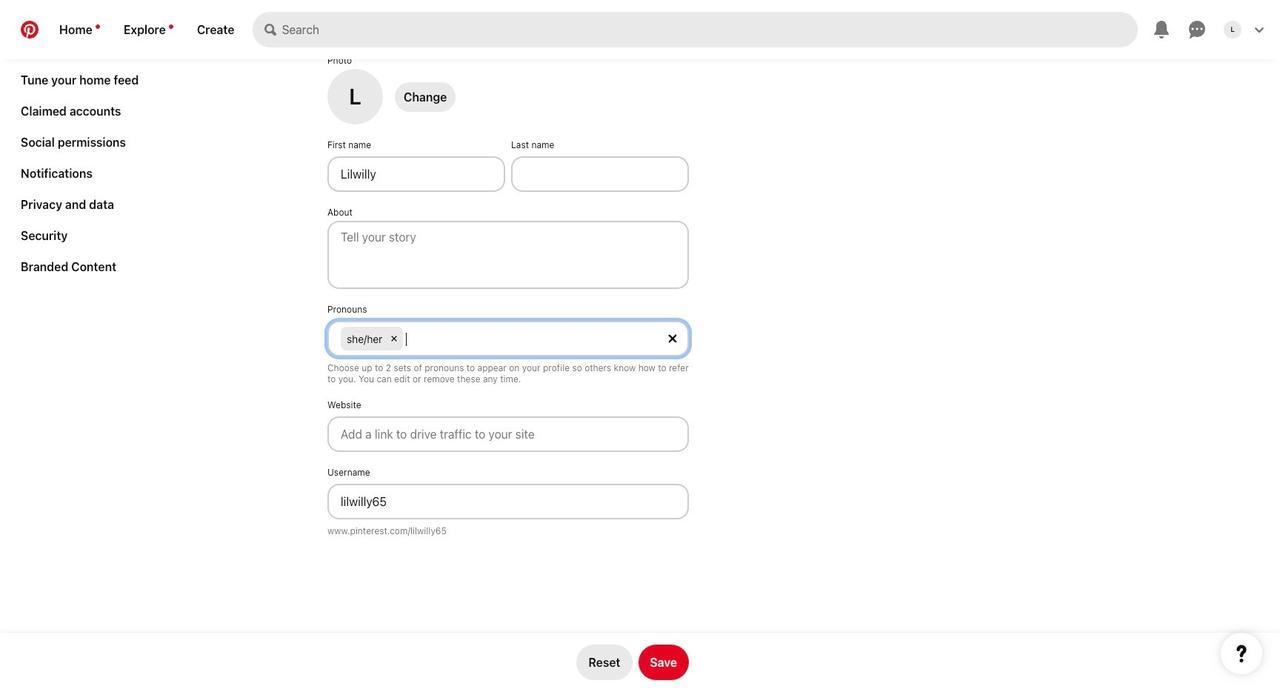 Task type: describe. For each thing, give the bounding box(es) containing it.
remove she/her tag image
[[391, 336, 397, 342]]

Add a link to drive traffic to your site url field
[[328, 416, 689, 452]]

2 notifications image from the left
[[169, 24, 173, 29]]



Task type: vqa. For each thing, say whether or not it's contained in the screenshot.
list
yes



Task type: locate. For each thing, give the bounding box(es) containing it.
Choose wisely so others can find you text field
[[328, 484, 689, 519]]

None text field
[[328, 156, 505, 192], [511, 156, 689, 192], [328, 156, 505, 192], [511, 156, 689, 192]]

None text field
[[406, 327, 658, 352]]

1 notifications image from the left
[[95, 24, 100, 29]]

None field
[[322, 304, 695, 390]]

search icon image
[[264, 24, 276, 36]]

1 horizontal spatial notifications image
[[169, 24, 173, 29]]

0 horizontal spatial notifications image
[[95, 24, 100, 29]]

notifications image
[[95, 24, 100, 29], [169, 24, 173, 29]]

Search text field
[[282, 12, 1138, 47]]

Tell your story text field
[[328, 221, 689, 289]]

list
[[15, 0, 163, 285]]



